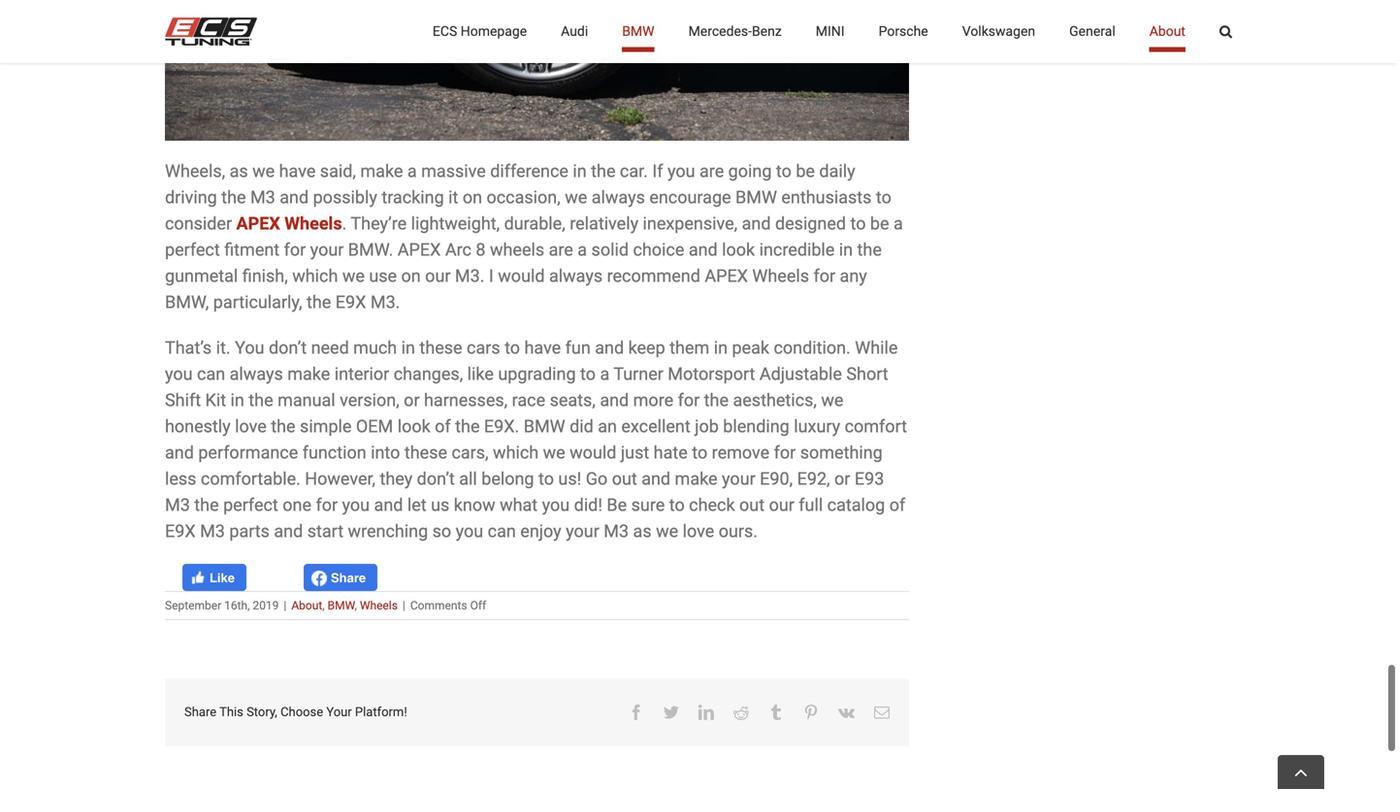 Task type: vqa. For each thing, say whether or not it's contained in the screenshot.
the right 'pump'
no



Task type: locate. For each thing, give the bounding box(es) containing it.
0 horizontal spatial out
[[612, 469, 637, 489]]

to right going
[[776, 161, 792, 181]]

for down apex wheels
[[284, 240, 306, 260]]

0 horizontal spatial apex
[[236, 213, 280, 234]]

wheels inside . they're lightweight, durable, relatively inexpensive, and designed to be a perfect fitment for your bmw. apex arc 8 wheels are a solid choice and look incredible in the gunmetal finish, which we use on our m3. i would always recommend apex wheels for any bmw, particularly, the e9x m3.
[[753, 266, 809, 286]]

the
[[591, 161, 616, 181], [221, 187, 246, 208], [857, 240, 882, 260], [307, 292, 331, 312], [249, 390, 273, 410], [704, 390, 729, 410], [271, 416, 296, 437], [455, 416, 480, 437], [194, 495, 219, 515]]

0 horizontal spatial as
[[230, 161, 248, 181]]

that's it. you don't need much in these cars to have fun and keep them in peak condition. while you can always make interior changes, like upgrading to a turner motorsport adjustable short shift kit in the manual version, or harnesses, race seats, and more for the aesthetics, we honestly love the simple oem look of the e9x. bmw did an excellent job blending luxury comfort and performance function into these cars, which we would just hate to remove for something less comfortable. however, they don't all belong to us! go out and make your e90, e92, or e93 m3 the perfect one for you and let us know what you did! be sure to check out our full catalog of e9x m3 parts and start wrenching so you can enjoy your m3 as we love ours.
[[165, 338, 907, 541]]

and down the one
[[274, 521, 303, 541]]

the right kit
[[249, 390, 273, 410]]

1 horizontal spatial your
[[566, 521, 600, 541]]

e9x up need
[[336, 292, 366, 312]]

wrenching
[[348, 521, 428, 541]]

bmw link
[[622, 0, 655, 63], [328, 599, 355, 612]]

2 vertical spatial your
[[566, 521, 600, 541]]

ecs tuning logo image
[[165, 17, 257, 46]]

1 vertical spatial love
[[683, 521, 715, 541]]

0 horizontal spatial ,
[[322, 599, 325, 612]]

we left use
[[342, 266, 365, 286]]

look up into
[[398, 416, 431, 437]]

1 horizontal spatial |
[[403, 599, 405, 612]]

choose
[[281, 705, 323, 719]]

0 vertical spatial would
[[498, 266, 545, 286]]

mini
[[816, 23, 845, 39]]

massive
[[421, 161, 486, 181]]

keep
[[628, 338, 665, 358]]

in inside . they're lightweight, durable, relatively inexpensive, and designed to be a perfect fitment for your bmw. apex arc 8 wheels are a solid choice and look incredible in the gunmetal finish, which we use on our m3. i would always recommend apex wheels for any bmw, particularly, the e9x m3.
[[839, 240, 853, 260]]

always inside that's it. you don't need much in these cars to have fun and keep them in peak condition. while you can always make interior changes, like upgrading to a turner motorsport adjustable short shift kit in the manual version, or harnesses, race seats, and more for the aesthetics, we honestly love the simple oem look of the e9x. bmw did an excellent job blending luxury comfort and performance function into these cars, which we would just hate to remove for something less comfortable. however, they don't all belong to us! go out and make your e90, e92, or e93 m3 the perfect one for you and let us know what you did! be sure to check out our full catalog of e9x m3 parts and start wrenching so you can enjoy your m3 as we love ours.
[[230, 364, 283, 384]]

1 horizontal spatial on
[[463, 187, 482, 208]]

love down the check
[[683, 521, 715, 541]]

go
[[586, 469, 608, 489]]

0 vertical spatial bmw link
[[622, 0, 655, 63]]

all
[[459, 469, 477, 489]]

0 vertical spatial always
[[592, 187, 645, 208]]

you
[[668, 161, 695, 181], [165, 364, 193, 384], [342, 495, 370, 515], [542, 495, 570, 515], [456, 521, 484, 541]]

to down enthusiasts
[[851, 213, 866, 234]]

off
[[470, 599, 486, 612]]

0 horizontal spatial make
[[287, 364, 330, 384]]

if
[[653, 161, 663, 181]]

1 horizontal spatial wheels
[[360, 599, 398, 612]]

your down did!
[[566, 521, 600, 541]]

about link right general link on the top right
[[1150, 0, 1186, 63]]

1 horizontal spatial out
[[740, 495, 765, 515]]

bmw link right audi link
[[622, 0, 655, 63]]

out up be
[[612, 469, 637, 489]]

as down sure
[[633, 521, 652, 541]]

be left daily
[[796, 161, 815, 181]]

did!
[[574, 495, 603, 515]]

apex wheels
[[236, 213, 342, 234]]

your down '.'
[[310, 240, 344, 260]]

can down what
[[488, 521, 516, 541]]

0 horizontal spatial e9x
[[165, 521, 196, 541]]

we down sure
[[656, 521, 679, 541]]

a
[[408, 161, 417, 181], [894, 213, 903, 234], [578, 240, 587, 260], [600, 364, 610, 384]]

make up the manual
[[287, 364, 330, 384]]

be
[[607, 495, 627, 515]]

0 horizontal spatial |
[[284, 599, 287, 612]]

about link right 2019
[[291, 599, 322, 612]]

it.
[[216, 338, 231, 358]]

16th,
[[224, 599, 250, 612]]

1 vertical spatial these
[[405, 442, 447, 463]]

always inside . they're lightweight, durable, relatively inexpensive, and designed to be a perfect fitment for your bmw. apex arc 8 wheels are a solid choice and look incredible in the gunmetal finish, which we use on our m3. i would always recommend apex wheels for any bmw, particularly, the e9x m3.
[[549, 266, 603, 286]]

1 vertical spatial wheels
[[753, 266, 809, 286]]

0 vertical spatial are
[[700, 161, 724, 181]]

to left us!
[[539, 469, 554, 489]]

1 horizontal spatial be
[[870, 213, 890, 234]]

use
[[369, 266, 397, 286]]

of
[[435, 416, 451, 437], [890, 495, 906, 515]]

performance
[[198, 442, 298, 463]]

| right wheels link
[[403, 599, 405, 612]]

about
[[1150, 23, 1186, 39], [291, 599, 322, 612]]

turner
[[614, 364, 664, 384]]

have
[[279, 161, 316, 181], [525, 338, 561, 358]]

m3. left i
[[455, 266, 485, 286]]

1 vertical spatial your
[[722, 469, 756, 489]]

blending
[[723, 416, 790, 437]]

for left "any"
[[814, 266, 836, 286]]

1 vertical spatial have
[[525, 338, 561, 358]]

e9x down less
[[165, 521, 196, 541]]

0 horizontal spatial would
[[498, 266, 545, 286]]

on inside . they're lightweight, durable, relatively inexpensive, and designed to be a perfect fitment for your bmw. apex arc 8 wheels are a solid choice and look incredible in the gunmetal finish, which we use on our m3. i would always recommend apex wheels for any bmw, particularly, the e9x m3.
[[401, 266, 421, 286]]

gunmetal
[[165, 266, 238, 286]]

in up motorsport
[[714, 338, 728, 358]]

daily
[[820, 161, 856, 181]]

perfect inside that's it. you don't need much in these cars to have fun and keep them in peak condition. while you can always make interior changes, like upgrading to a turner motorsport adjustable short shift kit in the manual version, or harnesses, race seats, and more for the aesthetics, we honestly love the simple oem look of the e9x. bmw did an excellent job blending luxury comfort and performance function into these cars, which we would just hate to remove for something less comfortable. however, they don't all belong to us! go out and make your e90, e92, or e93 m3 the perfect one for you and let us know what you did! be sure to check out our full catalog of e9x m3 parts and start wrenching so you can enjoy your m3 as we love ours.
[[223, 495, 278, 515]]

perfect down consider
[[165, 240, 220, 260]]

out
[[612, 469, 637, 489], [740, 495, 765, 515]]

apex left arc
[[398, 240, 441, 260]]

they
[[380, 469, 413, 489]]

| right 2019
[[284, 599, 287, 612]]

0 vertical spatial don't
[[269, 338, 307, 358]]

consider
[[165, 213, 232, 234]]

2 vertical spatial make
[[675, 469, 718, 489]]

or down something at right bottom
[[835, 469, 851, 489]]

always
[[592, 187, 645, 208], [549, 266, 603, 286], [230, 364, 283, 384]]

of down harnesses,
[[435, 416, 451, 437]]

2 horizontal spatial your
[[722, 469, 756, 489]]

0 horizontal spatial don't
[[269, 338, 307, 358]]

1 horizontal spatial our
[[769, 495, 795, 515]]

out up ours.
[[740, 495, 765, 515]]

1 vertical spatial as
[[633, 521, 652, 541]]

bmw down race
[[524, 416, 565, 437]]

would down wheels
[[498, 266, 545, 286]]

of right the catalog
[[890, 495, 906, 515]]

we inside . they're lightweight, durable, relatively inexpensive, and designed to be a perfect fitment for your bmw. apex arc 8 wheels are a solid choice and look incredible in the gunmetal finish, which we use on our m3. i would always recommend apex wheels for any bmw, particularly, the e9x m3.
[[342, 266, 365, 286]]

0 vertical spatial of
[[435, 416, 451, 437]]

a up "tracking"
[[408, 161, 417, 181]]

homepage
[[461, 23, 527, 39]]

incredible
[[760, 240, 835, 260]]

which inside that's it. you don't need much in these cars to have fun and keep them in peak condition. while you can always make interior changes, like upgrading to a turner motorsport adjustable short shift kit in the manual version, or harnesses, race seats, and more for the aesthetics, we honestly love the simple oem look of the e9x. bmw did an excellent job blending luxury comfort and performance function into these cars, which we would just hate to remove for something less comfortable. however, they don't all belong to us! go out and make your e90, e92, or e93 m3 the perfect one for you and let us know what you did! be sure to check out our full catalog of e9x m3 parts and start wrenching so you can enjoy your m3 as we love ours.
[[493, 442, 539, 463]]

to inside . they're lightweight, durable, relatively inexpensive, and designed to be a perfect fitment for your bmw. apex arc 8 wheels are a solid choice and look incredible in the gunmetal finish, which we use on our m3. i would always recommend apex wheels for any bmw, particularly, the e9x m3.
[[851, 213, 866, 234]]

are down durable,
[[549, 240, 573, 260]]

2 | from the left
[[403, 599, 405, 612]]

2 vertical spatial always
[[230, 364, 283, 384]]

1 vertical spatial are
[[549, 240, 573, 260]]

we up relatively on the top left
[[565, 187, 587, 208]]

perfect inside . they're lightweight, durable, relatively inexpensive, and designed to be a perfect fitment for your bmw. apex arc 8 wheels are a solid choice and look incredible in the gunmetal finish, which we use on our m3. i would always recommend apex wheels for any bmw, particularly, the e9x m3.
[[165, 240, 220, 260]]

in
[[573, 161, 587, 181], [839, 240, 853, 260], [401, 338, 415, 358], [714, 338, 728, 358], [231, 390, 244, 410]]

apex wheels link
[[236, 213, 342, 234]]

short
[[847, 364, 889, 384]]

difference
[[490, 161, 569, 181]]

1 horizontal spatial make
[[360, 161, 403, 181]]

and up sure
[[642, 469, 671, 489]]

on inside wheels, as we have said, make a massive difference in the car. if you are going to be daily driving the m3 and possibly tracking it on occasion, we always encourage bmw enthusiasts to consider
[[463, 187, 482, 208]]

so
[[433, 521, 451, 541]]

fitment
[[224, 240, 280, 260]]

m3 up apex wheels
[[250, 187, 275, 208]]

0 vertical spatial about
[[1150, 23, 1186, 39]]

1 vertical spatial about link
[[291, 599, 322, 612]]

1 vertical spatial on
[[401, 266, 421, 286]]

0 vertical spatial your
[[310, 240, 344, 260]]

2 horizontal spatial apex
[[705, 266, 748, 286]]

bmw down going
[[736, 187, 777, 208]]

about right "general"
[[1150, 23, 1186, 39]]

ecs
[[433, 23, 457, 39]]

1 horizontal spatial ,
[[355, 599, 357, 612]]

have left said,
[[279, 161, 316, 181]]

0 vertical spatial on
[[463, 187, 482, 208]]

apex up the fitment
[[236, 213, 280, 234]]

be down enthusiasts
[[870, 213, 890, 234]]

harnesses,
[[424, 390, 508, 410]]

1 vertical spatial always
[[549, 266, 603, 286]]

1 vertical spatial our
[[769, 495, 795, 515]]

ecs homepage link
[[433, 0, 527, 63]]

are up encourage
[[700, 161, 724, 181]]

e9x inside that's it. you don't need much in these cars to have fun and keep them in peak condition. while you can always make interior changes, like upgrading to a turner motorsport adjustable short shift kit in the manual version, or harnesses, race seats, and more for the aesthetics, we honestly love the simple oem look of the e9x. bmw did an excellent job blending luxury comfort and performance function into these cars, which we would just hate to remove for something less comfortable. however, they don't all belong to us! go out and make your e90, e92, or e93 m3 the perfect one for you and let us know what you did! be sure to check out our full catalog of e9x m3 parts and start wrenching so you can enjoy your m3 as we love ours.
[[165, 521, 196, 541]]

0 vertical spatial perfect
[[165, 240, 220, 260]]

your inside . they're lightweight, durable, relatively inexpensive, and designed to be a perfect fitment for your bmw. apex arc 8 wheels are a solid choice and look incredible in the gunmetal finish, which we use on our m3. i would always recommend apex wheels for any bmw, particularly, the e9x m3.
[[310, 240, 344, 260]]

0 horizontal spatial m3.
[[371, 292, 400, 312]]

less
[[165, 469, 196, 489]]

1 horizontal spatial love
[[683, 521, 715, 541]]

a left solid on the top left
[[578, 240, 587, 260]]

don't right the you
[[269, 338, 307, 358]]

1 vertical spatial don't
[[417, 469, 455, 489]]

bmw
[[622, 23, 655, 39], [736, 187, 777, 208], [524, 416, 565, 437], [328, 599, 355, 612]]

1 vertical spatial be
[[870, 213, 890, 234]]

which
[[292, 266, 338, 286], [493, 442, 539, 463]]

1 vertical spatial which
[[493, 442, 539, 463]]

1 vertical spatial e9x
[[165, 521, 196, 541]]

1 horizontal spatial about
[[1150, 23, 1186, 39]]

apex
[[236, 213, 280, 234], [398, 240, 441, 260], [705, 266, 748, 286]]

m3. down use
[[371, 292, 400, 312]]

1 horizontal spatial or
[[835, 469, 851, 489]]

always up relatively on the top left
[[592, 187, 645, 208]]

our inside . they're lightweight, durable, relatively inexpensive, and designed to be a perfect fitment for your bmw. apex arc 8 wheels are a solid choice and look incredible in the gunmetal finish, which we use on our m3. i would always recommend apex wheels for any bmw, particularly, the e9x m3.
[[425, 266, 451, 286]]

particularly,
[[213, 292, 302, 312]]

perfect down comfortable.
[[223, 495, 278, 515]]

1 vertical spatial m3.
[[371, 292, 400, 312]]

to right enthusiasts
[[876, 187, 892, 208]]

e9x
[[336, 292, 366, 312], [165, 521, 196, 541]]

look down "inexpensive,"
[[722, 240, 755, 260]]

0 vertical spatial which
[[292, 266, 338, 286]]

much
[[353, 338, 397, 358]]

what
[[500, 495, 538, 515]]

1 horizontal spatial bmw link
[[622, 0, 655, 63]]

as right wheels,
[[230, 161, 248, 181]]

1 horizontal spatial don't
[[417, 469, 455, 489]]

on right use
[[401, 266, 421, 286]]

0 vertical spatial can
[[197, 364, 225, 384]]

said,
[[320, 161, 356, 181]]

0 horizontal spatial are
[[549, 240, 573, 260]]

parts
[[229, 521, 270, 541]]

have inside wheels, as we have said, make a massive difference in the car. if you are going to be daily driving the m3 and possibly tracking it on occasion, we always encourage bmw enthusiasts to consider
[[279, 161, 316, 181]]

in right difference at the left top
[[573, 161, 587, 181]]

these up they
[[405, 442, 447, 463]]

an
[[598, 416, 617, 437]]

solid
[[592, 240, 629, 260]]

enjoy
[[520, 521, 562, 541]]

always inside wheels, as we have said, make a massive difference in the car. if you are going to be daily driving the m3 and possibly tracking it on occasion, we always encourage bmw enthusiasts to consider
[[592, 187, 645, 208]]

make up "tracking"
[[360, 161, 403, 181]]

luxury
[[794, 416, 841, 437]]

bmw link left wheels link
[[328, 599, 355, 612]]

0 horizontal spatial be
[[796, 161, 815, 181]]

on
[[463, 187, 482, 208], [401, 266, 421, 286]]

into
[[371, 442, 400, 463]]

our down arc
[[425, 266, 451, 286]]

0 vertical spatial make
[[360, 161, 403, 181]]

bmw.
[[348, 240, 393, 260]]

0 horizontal spatial which
[[292, 266, 338, 286]]

the up "any"
[[857, 240, 882, 260]]

0 horizontal spatial look
[[398, 416, 431, 437]]

our
[[425, 266, 451, 286], [769, 495, 795, 515]]

have up upgrading
[[525, 338, 561, 358]]

1 horizontal spatial e9x
[[336, 292, 366, 312]]

bmw,
[[165, 292, 209, 312]]

0 vertical spatial as
[[230, 161, 248, 181]]

1 horizontal spatial are
[[700, 161, 724, 181]]

0 vertical spatial e9x
[[336, 292, 366, 312]]

1 vertical spatial apex
[[398, 240, 441, 260]]

perfect
[[165, 240, 220, 260], [223, 495, 278, 515]]

0 horizontal spatial your
[[310, 240, 344, 260]]

the down motorsport
[[704, 390, 729, 410]]

manual
[[278, 390, 335, 410]]

1 horizontal spatial look
[[722, 240, 755, 260]]

0 vertical spatial out
[[612, 469, 637, 489]]

a left turner
[[600, 364, 610, 384]]

1 horizontal spatial which
[[493, 442, 539, 463]]

1 vertical spatial or
[[835, 469, 851, 489]]

0 vertical spatial have
[[279, 161, 316, 181]]

0 vertical spatial love
[[235, 416, 267, 437]]

general link
[[1070, 0, 1116, 63]]

upgrading
[[498, 364, 576, 384]]

in inside wheels, as we have said, make a massive difference in the car. if you are going to be daily driving the m3 and possibly tracking it on occasion, we always encourage bmw enthusiasts to consider
[[573, 161, 587, 181]]

recommend
[[607, 266, 701, 286]]

that's
[[165, 338, 212, 358]]

,
[[322, 599, 325, 612], [355, 599, 357, 612]]

would up go
[[570, 442, 617, 463]]

1 , from the left
[[322, 599, 325, 612]]

our down e90, on the right
[[769, 495, 795, 515]]

wheels left comments at left bottom
[[360, 599, 398, 612]]

1 horizontal spatial would
[[570, 442, 617, 463]]

wheels
[[490, 240, 545, 260]]

a inside wheels, as we have said, make a massive difference in the car. if you are going to be daily driving the m3 and possibly tracking it on occasion, we always encourage bmw enthusiasts to consider
[[408, 161, 417, 181]]

let
[[407, 495, 427, 515]]

the up need
[[307, 292, 331, 312]]

a right designed at the right of the page
[[894, 213, 903, 234]]

0 horizontal spatial of
[[435, 416, 451, 437]]

2 horizontal spatial wheels
[[753, 266, 809, 286]]

which inside . they're lightweight, durable, relatively inexpensive, and designed to be a perfect fitment for your bmw. apex arc 8 wheels are a solid choice and look incredible in the gunmetal finish, which we use on our m3. i would always recommend apex wheels for any bmw, particularly, the e9x m3.
[[292, 266, 338, 286]]

about right 2019
[[291, 599, 322, 612]]

about link
[[1150, 0, 1186, 63], [291, 599, 322, 612]]

love up performance
[[235, 416, 267, 437]]

you right the if
[[668, 161, 695, 181]]

0 horizontal spatial on
[[401, 266, 421, 286]]

encourage
[[650, 187, 731, 208]]

don't up us
[[417, 469, 455, 489]]

0 horizontal spatial about link
[[291, 599, 322, 612]]

1 vertical spatial about
[[291, 599, 322, 612]]

|
[[284, 599, 287, 612], [403, 599, 405, 612]]

belong
[[482, 469, 534, 489]]

0 vertical spatial our
[[425, 266, 451, 286]]

volkswagen link
[[962, 0, 1036, 63]]

e9x inside . they're lightweight, durable, relatively inexpensive, and designed to be a perfect fitment for your bmw. apex arc 8 wheels are a solid choice and look incredible in the gunmetal finish, which we use on our m3. i would always recommend apex wheels for any bmw, particularly, the e9x m3.
[[336, 292, 366, 312]]

1 horizontal spatial perfect
[[223, 495, 278, 515]]

wheels down possibly
[[285, 213, 342, 234]]

0 horizontal spatial our
[[425, 266, 451, 286]]

1 vertical spatial can
[[488, 521, 516, 541]]

did
[[570, 416, 594, 437]]

0 vertical spatial m3.
[[455, 266, 485, 286]]

0 vertical spatial look
[[722, 240, 755, 260]]

1 horizontal spatial of
[[890, 495, 906, 515]]

0 horizontal spatial wheels
[[285, 213, 342, 234]]

0 vertical spatial or
[[404, 390, 420, 410]]



Task type: describe. For each thing, give the bounding box(es) containing it.
aesthetics,
[[733, 390, 817, 410]]

and inside wheels, as we have said, make a massive difference in the car. if you are going to be daily driving the m3 and possibly tracking it on occasion, we always encourage bmw enthusiasts to consider
[[280, 187, 309, 208]]

to right sure
[[669, 495, 685, 515]]

8
[[476, 240, 486, 260]]

us!
[[558, 469, 582, 489]]

be inside . they're lightweight, durable, relatively inexpensive, and designed to be a perfect fitment for your bmw. apex arc 8 wheels are a solid choice and look incredible in the gunmetal finish, which we use on our m3. i would always recommend apex wheels for any bmw, particularly, the e9x m3.
[[870, 213, 890, 234]]

be inside wheels, as we have said, make a massive difference in the car. if you are going to be daily driving the m3 and possibly tracking it on occasion, we always encourage bmw enthusiasts to consider
[[796, 161, 815, 181]]

designed
[[775, 213, 846, 234]]

0 vertical spatial apex
[[236, 213, 280, 234]]

make inside wheels, as we have said, make a massive difference in the car. if you are going to be daily driving the m3 and possibly tracking it on occasion, we always encourage bmw enthusiasts to consider
[[360, 161, 403, 181]]

e92,
[[797, 469, 830, 489]]

m3 down be
[[604, 521, 629, 541]]

september 16th, 2019 | about , bmw , wheels | comments off
[[165, 599, 486, 612]]

it
[[448, 187, 458, 208]]

e93
[[855, 469, 884, 489]]

mini link
[[816, 0, 845, 63]]

and up less
[[165, 442, 194, 463]]

cars,
[[452, 442, 489, 463]]

2 horizontal spatial make
[[675, 469, 718, 489]]

0 vertical spatial wheels
[[285, 213, 342, 234]]

the down less
[[194, 495, 219, 515]]

catalog
[[828, 495, 885, 515]]

for up start
[[316, 495, 338, 515]]

0 vertical spatial about link
[[1150, 0, 1186, 63]]

car.
[[620, 161, 648, 181]]

1 horizontal spatial m3.
[[455, 266, 485, 286]]

1 vertical spatial out
[[740, 495, 765, 515]]

2 , from the left
[[355, 599, 357, 612]]

comfort
[[845, 416, 907, 437]]

are inside . they're lightweight, durable, relatively inexpensive, and designed to be a perfect fitment for your bmw. apex arc 8 wheels are a solid choice and look incredible in the gunmetal finish, which we use on our m3. i would always recommend apex wheels for any bmw, particularly, the e9x m3.
[[549, 240, 573, 260]]

hate
[[654, 442, 688, 463]]

however,
[[305, 469, 376, 489]]

something
[[800, 442, 883, 463]]

bmw inside wheels, as we have said, make a massive difference in the car. if you are going to be daily driving the m3 and possibly tracking it on occasion, we always encourage bmw enthusiasts to consider
[[736, 187, 777, 208]]

honestly
[[165, 416, 231, 437]]

are inside wheels, as we have said, make a massive difference in the car. if you are going to be daily driving the m3 and possibly tracking it on occasion, we always encourage bmw enthusiasts to consider
[[700, 161, 724, 181]]

mercedes-
[[689, 23, 752, 39]]

ecs homepage
[[433, 23, 527, 39]]

mercedes-benz
[[689, 23, 782, 39]]

just
[[621, 442, 649, 463]]

lightweight,
[[411, 213, 500, 234]]

1 horizontal spatial can
[[488, 521, 516, 541]]

m3 down less
[[165, 495, 190, 515]]

1 vertical spatial of
[[890, 495, 906, 515]]

any
[[840, 266, 867, 286]]

comments
[[410, 599, 467, 612]]

general
[[1070, 23, 1116, 39]]

and up an in the left bottom of the page
[[600, 390, 629, 410]]

us
[[431, 495, 450, 515]]

to right cars
[[505, 338, 520, 358]]

wheels, as we have said, make a massive difference in the car. if you are going to be daily driving the m3 and possibly tracking it on occasion, we always encourage bmw enthusiasts to consider
[[165, 161, 892, 234]]

audi
[[561, 23, 588, 39]]

arc
[[445, 240, 472, 260]]

finish,
[[242, 266, 288, 286]]

platform!
[[355, 705, 407, 719]]

the left car.
[[591, 161, 616, 181]]

and up "incredible"
[[742, 213, 771, 234]]

the down harnesses,
[[455, 416, 480, 437]]

look inside . they're lightweight, durable, relatively inexpensive, and designed to be a perfect fitment for your bmw. apex arc 8 wheels are a solid choice and look incredible in the gunmetal finish, which we use on our m3. i would always recommend apex wheels for any bmw, particularly, the e9x m3.
[[722, 240, 755, 260]]

the down the manual
[[271, 416, 296, 437]]

they're
[[351, 213, 407, 234]]

to down job
[[692, 442, 708, 463]]

m3 inside wheels, as we have said, make a massive difference in the car. if you are going to be daily driving the m3 and possibly tracking it on occasion, we always encourage bmw enthusiasts to consider
[[250, 187, 275, 208]]

1 | from the left
[[284, 599, 287, 612]]

for up job
[[678, 390, 700, 410]]

changes,
[[394, 364, 463, 384]]

remove
[[712, 442, 770, 463]]

know
[[454, 495, 496, 515]]

have inside that's it. you don't need much in these cars to have fun and keep them in peak condition. while you can always make interior changes, like upgrading to a turner motorsport adjustable short shift kit in the manual version, or harnesses, race seats, and more for the aesthetics, we honestly love the simple oem look of the e9x. bmw did an excellent job blending luxury comfort and performance function into these cars, which we would just hate to remove for something less comfortable. however, they don't all belong to us! go out and make your e90, e92, or e93 m3 the perfect one for you and let us know what you did! be sure to check out our full catalog of e9x m3 parts and start wrenching so you can enjoy your m3 as we love ours.
[[525, 338, 561, 358]]

in up changes,
[[401, 338, 415, 358]]

more
[[633, 390, 674, 410]]

you down however,
[[342, 495, 370, 515]]

occasion,
[[487, 187, 561, 208]]

you inside wheels, as we have said, make a massive difference in the car. if you are going to be daily driving the m3 and possibly tracking it on occasion, we always encourage bmw enthusiasts to consider
[[668, 161, 695, 181]]

job
[[695, 416, 719, 437]]

would inside . they're lightweight, durable, relatively inexpensive, and designed to be a perfect fitment for your bmw. apex arc 8 wheels are a solid choice and look incredible in the gunmetal finish, which we use on our m3. i would always recommend apex wheels for any bmw, particularly, the e9x m3.
[[498, 266, 545, 286]]

you down know
[[456, 521, 484, 541]]

bmw left wheels link
[[328, 599, 355, 612]]

we up luxury
[[821, 390, 844, 410]]

you
[[235, 338, 265, 358]]

durable,
[[504, 213, 566, 234]]

a inside that's it. you don't need much in these cars to have fun and keep them in peak condition. while you can always make interior changes, like upgrading to a turner motorsport adjustable short shift kit in the manual version, or harnesses, race seats, and more for the aesthetics, we honestly love the simple oem look of the e9x. bmw did an excellent job blending luxury comfort and performance function into these cars, which we would just hate to remove for something less comfortable. however, they don't all belong to us! go out and make your e90, e92, or e93 m3 the perfect one for you and let us know what you did! be sure to check out our full catalog of e9x m3 parts and start wrenching so you can enjoy your m3 as we love ours.
[[600, 364, 610, 384]]

seats,
[[550, 390, 596, 410]]

and right fun
[[595, 338, 624, 358]]

wheels,
[[165, 161, 225, 181]]

the right driving
[[221, 187, 246, 208]]

would inside that's it. you don't need much in these cars to have fun and keep them in peak condition. while you can always make interior changes, like upgrading to a turner motorsport adjustable short shift kit in the manual version, or harnesses, race seats, and more for the aesthetics, we honestly love the simple oem look of the e9x. bmw did an excellent job blending luxury comfort and performance function into these cars, which we would just hate to remove for something less comfortable. however, they don't all belong to us! go out and make your e90, e92, or e93 m3 the perfect one for you and let us know what you did! be sure to check out our full catalog of e9x m3 parts and start wrenching so you can enjoy your m3 as we love ours.
[[570, 442, 617, 463]]

this
[[219, 705, 243, 719]]

0 vertical spatial these
[[420, 338, 463, 358]]

our inside that's it. you don't need much in these cars to have fun and keep them in peak condition. while you can always make interior changes, like upgrading to a turner motorsport adjustable short shift kit in the manual version, or harnesses, race seats, and more for the aesthetics, we honestly love the simple oem look of the e9x. bmw did an excellent job blending luxury comfort and performance function into these cars, which we would just hate to remove for something less comfortable. however, they don't all belong to us! go out and make your e90, e92, or e93 m3 the perfect one for you and let us know what you did! be sure to check out our full catalog of e9x m3 parts and start wrenching so you can enjoy your m3 as we love ours.
[[769, 495, 795, 515]]

2 vertical spatial wheels
[[360, 599, 398, 612]]

kit
[[205, 390, 226, 410]]

sure
[[631, 495, 665, 515]]

oem
[[356, 416, 393, 437]]

one
[[283, 495, 312, 515]]

choice
[[633, 240, 685, 260]]

shift
[[165, 390, 201, 410]]

you down us!
[[542, 495, 570, 515]]

fun
[[565, 338, 591, 358]]

. they're lightweight, durable, relatively inexpensive, and designed to be a perfect fitment for your bmw. apex arc 8 wheels are a solid choice and look incredible in the gunmetal finish, which we use on our m3. i would always recommend apex wheels for any bmw, particularly, the e9x m3.
[[165, 213, 903, 312]]

your
[[326, 705, 352, 719]]

bmw right "audi" on the left of page
[[622, 23, 655, 39]]

them
[[670, 338, 710, 358]]

start
[[307, 521, 344, 541]]

for up e90, on the right
[[774, 442, 796, 463]]

cars
[[467, 338, 500, 358]]

1 vertical spatial make
[[287, 364, 330, 384]]

mercedes-benz link
[[689, 0, 782, 63]]

0 horizontal spatial or
[[404, 390, 420, 410]]

while
[[855, 338, 898, 358]]

and up wrenching
[[374, 495, 403, 515]]

motorsport
[[668, 364, 755, 384]]

we up us!
[[543, 442, 566, 463]]

volkswagen
[[962, 23, 1036, 39]]

bmw inside that's it. you don't need much in these cars to have fun and keep them in peak condition. while you can always make interior changes, like upgrading to a turner motorsport adjustable short shift kit in the manual version, or harnesses, race seats, and more for the aesthetics, we honestly love the simple oem look of the e9x. bmw did an excellent job blending luxury comfort and performance function into these cars, which we would just hate to remove for something less comfortable. however, they don't all belong to us! go out and make your e90, e92, or e93 m3 the perfect one for you and let us know what you did! be sure to check out our full catalog of e9x m3 parts and start wrenching so you can enjoy your m3 as we love ours.
[[524, 416, 565, 437]]

0 horizontal spatial love
[[235, 416, 267, 437]]

1 vertical spatial bmw link
[[328, 599, 355, 612]]

to down fun
[[580, 364, 596, 384]]

benz
[[752, 23, 782, 39]]

inexpensive,
[[643, 213, 738, 234]]

going
[[729, 161, 772, 181]]

you up shift
[[165, 364, 193, 384]]

e9x.
[[484, 416, 520, 437]]

race
[[512, 390, 546, 410]]

and down "inexpensive,"
[[689, 240, 718, 260]]

in right kit
[[231, 390, 244, 410]]

comfortable.
[[201, 469, 301, 489]]

we up apex wheels
[[252, 161, 275, 181]]

condition.
[[774, 338, 851, 358]]

look inside that's it. you don't need much in these cars to have fun and keep them in peak condition. while you can always make interior changes, like upgrading to a turner motorsport adjustable short shift kit in the manual version, or harnesses, race seats, and more for the aesthetics, we honestly love the simple oem look of the e9x. bmw did an excellent job blending luxury comfort and performance function into these cars, which we would just hate to remove for something less comfortable. however, they don't all belong to us! go out and make your e90, e92, or e93 m3 the perfect one for you and let us know what you did! be sure to check out our full catalog of e9x m3 parts and start wrenching so you can enjoy your m3 as we love ours.
[[398, 416, 431, 437]]

m3 left parts
[[200, 521, 225, 541]]

as inside wheels, as we have said, make a massive difference in the car. if you are going to be daily driving the m3 and possibly tracking it on occasion, we always encourage bmw enthusiasts to consider
[[230, 161, 248, 181]]

as inside that's it. you don't need much in these cars to have fun and keep them in peak condition. while you can always make interior changes, like upgrading to a turner motorsport adjustable short shift kit in the manual version, or harnesses, race seats, and more for the aesthetics, we honestly love the simple oem look of the e9x. bmw did an excellent job blending luxury comfort and performance function into these cars, which we would just hate to remove for something less comfortable. however, they don't all belong to us! go out and make your e90, e92, or e93 m3 the perfect one for you and let us know what you did! be sure to check out our full catalog of e9x m3 parts and start wrenching so you can enjoy your m3 as we love ours.
[[633, 521, 652, 541]]

full
[[799, 495, 823, 515]]

excellent
[[622, 416, 691, 437]]



